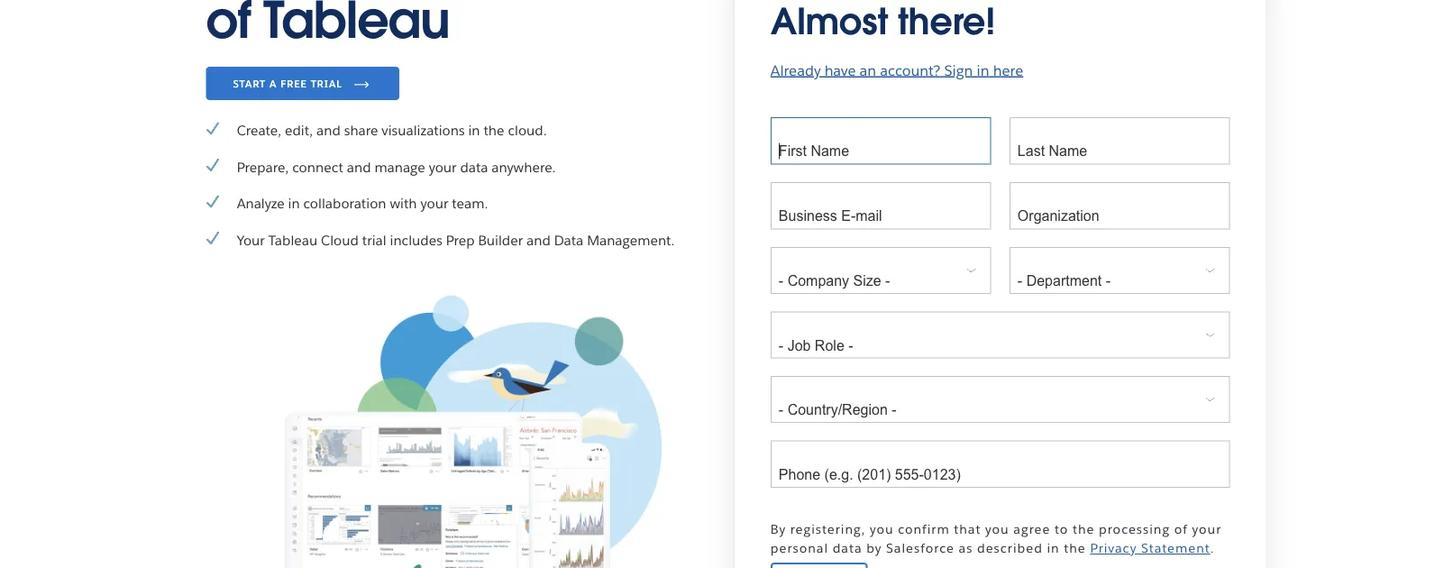 Task type: vqa. For each thing, say whether or not it's contained in the screenshot.
Day"
no



Task type: locate. For each thing, give the bounding box(es) containing it.
already have an account? sign in here link
[[771, 61, 1024, 80]]

First Name text field
[[771, 117, 992, 165]]

have
[[825, 61, 856, 80]]

cloud.
[[508, 122, 547, 139]]

the down to
[[1064, 540, 1087, 557]]

1 vertical spatial your
[[421, 195, 449, 212]]

and down the share
[[347, 158, 371, 176]]

your right with
[[421, 195, 449, 212]]

1 vertical spatial data
[[833, 540, 863, 557]]

cloud
[[321, 231, 359, 249]]

0 horizontal spatial and
[[317, 122, 341, 139]]

0 vertical spatial trial
[[311, 77, 343, 90]]

2 you from the left
[[986, 521, 1010, 538]]

in right sign
[[977, 61, 990, 80]]

your
[[237, 231, 265, 249]]

1 vertical spatial and
[[347, 158, 371, 176]]

a
[[270, 77, 277, 90]]

your up .
[[1193, 521, 1222, 538]]

Phone (e.g. (201) 555-0123) telephone field
[[771, 441, 1231, 488]]

your tableau cloud trial includes prep builder and data management.
[[237, 231, 675, 249]]

0 vertical spatial and
[[317, 122, 341, 139]]

privacy statement link
[[1091, 540, 1211, 557]]

data
[[554, 231, 584, 249]]

Last Name text field
[[1010, 117, 1231, 165]]

and left the data
[[527, 231, 551, 249]]

team.
[[452, 195, 488, 212]]

in inside "by registering, you confirm that you agree to the processing of your personal data by salesforce as described in the"
[[1047, 540, 1060, 557]]

the right to
[[1073, 521, 1095, 538]]

you up described
[[986, 521, 1010, 538]]

your inside "by registering, you confirm that you agree to the processing of your personal data by salesforce as described in the"
[[1193, 521, 1222, 538]]

0 vertical spatial data
[[460, 158, 488, 176]]

0 horizontal spatial you
[[870, 521, 894, 538]]

data
[[460, 158, 488, 176], [833, 540, 863, 557]]

the left cloud. on the left top of page
[[484, 122, 505, 139]]

the
[[484, 122, 505, 139], [1073, 521, 1095, 538], [1064, 540, 1087, 557]]

start
[[233, 77, 266, 90]]

sign
[[945, 61, 973, 80]]

and
[[317, 122, 341, 139], [347, 158, 371, 176], [527, 231, 551, 249]]

2 vertical spatial and
[[527, 231, 551, 249]]

in down to
[[1047, 540, 1060, 557]]

analyze
[[237, 195, 285, 212]]

visualizations
[[382, 122, 465, 139]]

and for manage
[[347, 158, 371, 176]]

1 horizontal spatial trial
[[362, 231, 387, 249]]

0 horizontal spatial trial
[[311, 77, 343, 90]]

data up team.
[[460, 158, 488, 176]]

1 horizontal spatial you
[[986, 521, 1010, 538]]

data left by
[[833, 540, 863, 557]]

None submit
[[771, 563, 868, 568]]

free
[[281, 77, 307, 90]]

prepare,
[[237, 158, 289, 176]]

prepare, connect and manage your data anywhere.
[[237, 158, 556, 176]]

trial for free
[[311, 77, 343, 90]]

and right edit,
[[317, 122, 341, 139]]

your down visualizations
[[429, 158, 457, 176]]

your
[[429, 158, 457, 176], [421, 195, 449, 212], [1193, 521, 1222, 538]]

manage
[[375, 158, 425, 176]]

trial right free
[[311, 77, 343, 90]]

you
[[870, 521, 894, 538], [986, 521, 1010, 538]]

edit,
[[285, 122, 313, 139]]

collaboration
[[304, 195, 387, 212]]

1 you from the left
[[870, 521, 894, 538]]

Business E-mail email field
[[771, 182, 992, 230]]

share
[[344, 122, 378, 139]]

1 vertical spatial trial
[[362, 231, 387, 249]]

your for data
[[429, 158, 457, 176]]

in
[[977, 61, 990, 80], [469, 122, 480, 139], [288, 195, 300, 212], [1047, 540, 1060, 557]]

2 vertical spatial the
[[1064, 540, 1087, 557]]

trial right cloud
[[362, 231, 387, 249]]

0 vertical spatial your
[[429, 158, 457, 176]]

1 horizontal spatial data
[[833, 540, 863, 557]]

2 horizontal spatial and
[[527, 231, 551, 249]]

personal
[[771, 540, 829, 557]]

your for team.
[[421, 195, 449, 212]]

you up by
[[870, 521, 894, 538]]

already
[[771, 61, 821, 80]]

agree
[[1014, 521, 1051, 538]]

trial
[[311, 77, 343, 90], [362, 231, 387, 249]]

create,
[[237, 122, 282, 139]]

an
[[860, 61, 877, 80]]

.
[[1211, 540, 1215, 557]]

1 horizontal spatial and
[[347, 158, 371, 176]]

2 vertical spatial your
[[1193, 521, 1222, 538]]



Task type: describe. For each thing, give the bounding box(es) containing it.
statement
[[1142, 540, 1211, 557]]

in right visualizations
[[469, 122, 480, 139]]

analyze in collaboration with your team.
[[237, 195, 488, 212]]

that
[[955, 521, 982, 538]]

and for share
[[317, 122, 341, 139]]

registering,
[[791, 521, 866, 538]]

tableau
[[268, 231, 318, 249]]

0 vertical spatial the
[[484, 122, 505, 139]]

start a free trial link
[[206, 67, 399, 100]]

connect
[[292, 158, 344, 176]]

by
[[771, 521, 787, 538]]

salesforce
[[887, 540, 955, 557]]

start a free trial
[[233, 77, 343, 90]]

Organization text field
[[1010, 182, 1231, 230]]

of
[[1175, 521, 1189, 538]]

processing
[[1099, 521, 1171, 538]]

with
[[390, 195, 417, 212]]

confirm
[[898, 521, 950, 538]]

privacy statement .
[[1091, 540, 1215, 557]]

account?
[[881, 61, 941, 80]]

privacy
[[1091, 540, 1138, 557]]

as
[[959, 540, 973, 557]]

already have an account? sign in here
[[771, 61, 1024, 80]]

described
[[978, 540, 1043, 557]]

in right analyze in the top left of the page
[[288, 195, 300, 212]]

prep
[[446, 231, 475, 249]]

1 vertical spatial the
[[1073, 521, 1095, 538]]

data inside "by registering, you confirm that you agree to the processing of your personal data by salesforce as described in the"
[[833, 540, 863, 557]]

here
[[994, 61, 1024, 80]]

trial for cloud
[[362, 231, 387, 249]]

builder
[[478, 231, 523, 249]]

to
[[1055, 521, 1069, 538]]

create, edit, and share visualizations in the cloud.
[[237, 122, 547, 139]]

management.
[[587, 231, 675, 249]]

includes
[[390, 231, 443, 249]]

anywhere.
[[492, 158, 556, 176]]

by registering, you confirm that you agree to the processing of your personal data by salesforce as described in the
[[771, 521, 1222, 557]]

by
[[867, 540, 882, 557]]

0 horizontal spatial data
[[460, 158, 488, 176]]



